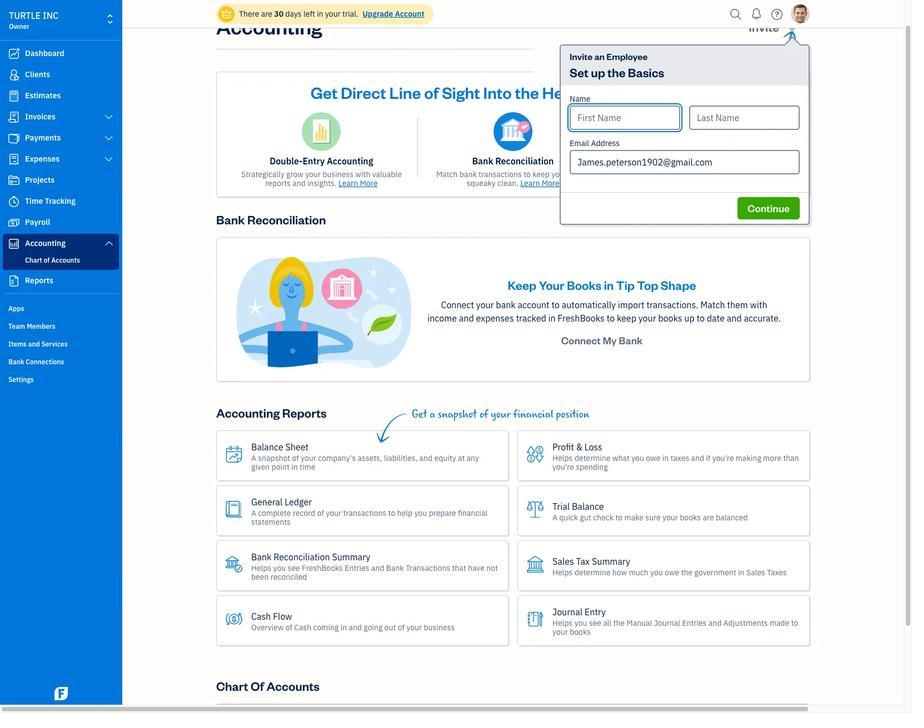 Task type: locate. For each thing, give the bounding box(es) containing it.
in right accounts
[[766, 170, 773, 180]]

import
[[618, 300, 645, 311]]

invite an employee set up the basics
[[570, 51, 664, 80]]

1 horizontal spatial balance
[[572, 501, 604, 512]]

if
[[706, 453, 711, 463]]

accounts down accounting link
[[51, 256, 80, 265]]

1 horizontal spatial transactions
[[479, 170, 522, 180]]

owe inside profit & loss helps determine what you owe in taxes and if you're making more than you're spending
[[646, 453, 661, 463]]

the down employee
[[608, 64, 626, 80]]

get for get direct line of sight into the health of your business
[[311, 82, 338, 103]]

1 horizontal spatial summary
[[592, 556, 630, 567]]

position
[[556, 409, 589, 421]]

chart down accounting link
[[25, 256, 42, 265]]

0 vertical spatial bank
[[460, 170, 477, 180]]

0 vertical spatial chevron large down image
[[104, 155, 114, 164]]

clean.
[[498, 178, 519, 188]]

and left "adjustments"
[[709, 618, 722, 629]]

chart inside main element
[[25, 256, 42, 265]]

0 horizontal spatial your
[[539, 277, 565, 293]]

learn more for bank reconciliation
[[520, 178, 560, 188]]

snapshot right a
[[438, 409, 477, 421]]

1 vertical spatial balance
[[572, 501, 604, 512]]

chevron large down image up chart of accounts link
[[104, 239, 114, 248]]

see
[[288, 563, 300, 573], [589, 618, 601, 629]]

insights.
[[307, 178, 337, 188]]

connect inside connect your bank account to automatically import transactions. match them with income and expenses tracked in freshbooks to keep your books up to date and accurate.
[[441, 300, 474, 311]]

dashboard image
[[7, 48, 21, 59]]

1 horizontal spatial are
[[703, 513, 714, 523]]

up inside connect your bank account to automatically import transactions. match them with income and expenses tracked in freshbooks to keep your books up to date and accurate.
[[685, 313, 695, 324]]

time
[[25, 196, 43, 206]]

business inside cash flow overview of cash coming in and going out of your business
[[424, 623, 455, 633]]

reports up sheet
[[282, 405, 327, 421]]

you inside the sales tax summary helps determine how much you owe the government in sales taxes
[[650, 568, 663, 578]]

owe left taxes
[[646, 453, 661, 463]]

0 vertical spatial business
[[323, 170, 354, 180]]

connect for your
[[441, 300, 474, 311]]

snapshot
[[438, 409, 477, 421], [258, 453, 290, 463]]

bank down items
[[8, 358, 24, 366]]

1 determine from the top
[[575, 453, 611, 463]]

of down accounting link
[[44, 256, 50, 265]]

of right a
[[480, 409, 488, 421]]

2 determine from the top
[[575, 568, 611, 578]]

2 vertical spatial reconciliation
[[274, 552, 330, 563]]

reports
[[25, 276, 53, 286], [282, 405, 327, 421]]

set
[[570, 64, 589, 80]]

chevron large down image down invoices link
[[104, 134, 114, 143]]

bank left clean.
[[460, 170, 477, 180]]

see left all in the right bottom of the page
[[589, 618, 601, 629]]

1 horizontal spatial keep
[[617, 313, 636, 324]]

company's
[[318, 453, 356, 463]]

complete
[[258, 508, 291, 518]]

owe inside the sales tax summary helps determine how much you owe the government in sales taxes
[[665, 568, 679, 578]]

your inside strategically grow your business with valuable reports and insights.
[[305, 170, 321, 180]]

tip
[[616, 277, 635, 293]]

an
[[594, 51, 605, 62]]

helps inside profit & loss helps determine what you owe in taxes and if you're making more than you're spending
[[553, 453, 573, 463]]

1 chevron large down image from the top
[[104, 113, 114, 122]]

1 horizontal spatial match
[[701, 300, 725, 311]]

0 horizontal spatial balance
[[251, 442, 283, 453]]

match left squeaky
[[436, 170, 458, 180]]

1 horizontal spatial see
[[589, 618, 601, 629]]

1 vertical spatial business
[[424, 623, 455, 633]]

&
[[576, 442, 582, 453]]

transactions inside match bank transactions to keep your books squeaky clean.
[[479, 170, 522, 180]]

more for bank reconciliation
[[542, 178, 560, 188]]

chevron large down image
[[104, 113, 114, 122], [104, 134, 114, 143]]

0 vertical spatial entry
[[303, 156, 325, 167]]

1 horizontal spatial with
[[690, 178, 706, 188]]

you right help
[[414, 508, 427, 518]]

strategically grow your business with valuable reports and insights.
[[241, 170, 402, 188]]

First Name text field
[[570, 106, 680, 130]]

helps inside bank reconciliation summary helps you see freshbooks entries and bank transactions that have not been reconciled
[[251, 563, 271, 573]]

and inside strategically grow your business with valuable reports and insights.
[[293, 178, 306, 188]]

cash
[[251, 611, 271, 622], [294, 623, 311, 633]]

balance inside the trial balance a quick gut check to make sure your books are balanced
[[572, 501, 604, 512]]

1 horizontal spatial connect
[[561, 334, 601, 347]]

bank up expenses
[[496, 300, 516, 311]]

2 chevron large down image from the top
[[104, 239, 114, 248]]

and left "if"
[[691, 453, 704, 463]]

owe right much
[[665, 568, 679, 578]]

up down transactions.
[[685, 313, 695, 324]]

2 learn more from the left
[[520, 178, 560, 188]]

books left all in the right bottom of the page
[[570, 627, 591, 637]]

0 horizontal spatial bank
[[460, 170, 477, 180]]

chevron large down image inside invoices link
[[104, 113, 114, 122]]

1 horizontal spatial entry
[[585, 607, 606, 618]]

helps down statements
[[251, 563, 271, 573]]

reports link
[[3, 271, 119, 291]]

connect your bank account to begin matching your bank transactions image
[[235, 256, 412, 369]]

1 horizontal spatial sales
[[746, 568, 765, 578]]

0 vertical spatial reports
[[25, 276, 53, 286]]

clients link
[[3, 65, 119, 85]]

inc
[[43, 10, 59, 21]]

0 horizontal spatial get
[[311, 82, 338, 103]]

1 more from the left
[[360, 178, 378, 188]]

in right tracked
[[548, 313, 556, 324]]

with down enter an email address text box
[[690, 178, 706, 188]]

0 horizontal spatial connect
[[441, 300, 474, 311]]

summary for bank reconciliation summary
[[332, 552, 370, 563]]

keep down import
[[617, 313, 636, 324]]

the left government
[[681, 568, 693, 578]]

1 vertical spatial reports
[[282, 405, 327, 421]]

30
[[274, 9, 284, 19]]

1 horizontal spatial financial
[[513, 409, 554, 421]]

you
[[632, 453, 644, 463], [414, 508, 427, 518], [273, 563, 286, 573], [650, 568, 663, 578], [575, 618, 587, 629]]

1 vertical spatial cash
[[294, 623, 311, 633]]

0 vertical spatial sales
[[553, 556, 574, 567]]

manual
[[627, 618, 652, 629]]

1 vertical spatial entry
[[585, 607, 606, 618]]

0 vertical spatial see
[[288, 563, 300, 573]]

0 horizontal spatial financial
[[458, 508, 488, 518]]

0 vertical spatial connect
[[441, 300, 474, 311]]

1 learn more from the left
[[339, 178, 378, 188]]

0 horizontal spatial business
[[323, 170, 354, 180]]

transactions left help
[[343, 508, 387, 518]]

0 horizontal spatial entry
[[303, 156, 325, 167]]

transactions down bank reconciliation image at the top right of page
[[479, 170, 522, 180]]

books inside journal entry helps you see all the manual journal entries and adjustments made to your books
[[570, 627, 591, 637]]

dashboard
[[25, 48, 64, 58]]

0 vertical spatial are
[[261, 9, 272, 19]]

journal entries and chart of accounts image
[[685, 112, 724, 151]]

0 horizontal spatial more
[[360, 178, 378, 188]]

reconciliation up match bank transactions to keep your books squeaky clean.
[[495, 156, 554, 167]]

books inside connect your bank account to automatically import transactions. match them with income and expenses tracked in freshbooks to keep your books up to date and accurate.
[[658, 313, 682, 324]]

and inside main element
[[28, 340, 40, 349]]

you're
[[713, 453, 734, 463], [553, 462, 574, 472]]

in left tip
[[604, 277, 614, 293]]

connect inside button
[[561, 334, 601, 347]]

0 vertical spatial keep
[[533, 170, 550, 180]]

profit & loss helps determine what you owe in taxes and if you're making more than you're spending
[[553, 442, 799, 472]]

point
[[272, 462, 290, 472]]

1 vertical spatial financial
[[458, 508, 488, 518]]

0 horizontal spatial reports
[[25, 276, 53, 286]]

chevron large down image for invoices
[[104, 113, 114, 122]]

sales left the tax on the bottom right
[[553, 556, 574, 567]]

turtle
[[9, 10, 41, 21]]

chevron large down image down estimates link
[[104, 113, 114, 122]]

0 horizontal spatial learn more
[[339, 178, 378, 188]]

go to help image
[[768, 6, 786, 23]]

create
[[623, 170, 646, 180]]

1 horizontal spatial learn more
[[520, 178, 560, 188]]

get
[[311, 82, 338, 103], [412, 409, 427, 421]]

1 chevron large down image from the top
[[104, 155, 114, 164]]

to right clean.
[[524, 170, 531, 180]]

general
[[251, 497, 283, 508]]

to left make at the right of the page
[[616, 513, 623, 523]]

accounting link
[[3, 234, 119, 254]]

a for trial balance
[[553, 513, 558, 523]]

expenses
[[476, 313, 514, 324]]

0 vertical spatial your
[[612, 82, 646, 103]]

a down general
[[251, 508, 256, 518]]

bank inside match bank transactions to keep your books squeaky clean.
[[460, 170, 477, 180]]

a inside the trial balance a quick gut check to make sure your books are balanced
[[553, 513, 558, 523]]

helps inside the sales tax summary helps determine how much you owe the government in sales taxes
[[553, 568, 573, 578]]

helps left all in the right bottom of the page
[[553, 618, 573, 629]]

1 vertical spatial up
[[685, 313, 695, 324]]

reports inside reports "link"
[[25, 276, 53, 286]]

direct
[[341, 82, 386, 103]]

journal right manual
[[654, 618, 680, 629]]

cash up overview at the left
[[251, 611, 271, 622]]

business
[[323, 170, 354, 180], [424, 623, 455, 633]]

the inside invite an employee set up the basics
[[608, 64, 626, 80]]

summary inside the sales tax summary helps determine how much you owe the government in sales taxes
[[592, 556, 630, 567]]

entries inside bank reconciliation summary helps you see freshbooks entries and bank transactions that have not been reconciled
[[345, 563, 369, 573]]

keep right clean.
[[533, 170, 550, 180]]

0 horizontal spatial see
[[288, 563, 300, 573]]

connect my bank
[[561, 334, 643, 347]]

determine inside the sales tax summary helps determine how much you owe the government in sales taxes
[[575, 568, 611, 578]]

you right much
[[650, 568, 663, 578]]

0 horizontal spatial bank reconciliation
[[216, 212, 326, 227]]

helps down profit at right
[[553, 453, 573, 463]]

learn right clean.
[[520, 178, 540, 188]]

0 horizontal spatial match
[[436, 170, 458, 180]]

crown image
[[221, 8, 232, 20]]

books inside match bank transactions to keep your books squeaky clean.
[[569, 170, 590, 180]]

client image
[[7, 69, 21, 81]]

and left going
[[349, 623, 362, 633]]

connect my bank button
[[551, 330, 653, 352]]

0 horizontal spatial you're
[[553, 462, 574, 472]]

invite left chevrondown icon
[[749, 19, 779, 34]]

time tracking
[[25, 196, 76, 206]]

the inside journal entry helps you see all the manual journal entries and adjustments made to your books
[[613, 618, 625, 629]]

learn
[[339, 178, 358, 188], [520, 178, 540, 188]]

journal up the create
[[627, 156, 658, 167]]

loss
[[585, 442, 603, 453]]

government
[[695, 568, 736, 578]]

connections
[[26, 358, 64, 366]]

you left all in the right bottom of the page
[[575, 618, 587, 629]]

1 horizontal spatial bank
[[496, 300, 516, 311]]

your
[[612, 82, 646, 103], [539, 277, 565, 293]]

bank
[[472, 156, 493, 167], [216, 212, 245, 227], [619, 334, 643, 347], [8, 358, 24, 366], [251, 552, 272, 563], [386, 563, 404, 573]]

1 vertical spatial are
[[703, 513, 714, 523]]

and inside journal entry helps you see all the manual journal entries and adjustments made to your books
[[709, 618, 722, 629]]

get direct line of sight into the health of your business
[[311, 82, 716, 103]]

helps down the quick
[[553, 568, 573, 578]]

0 vertical spatial transactions
[[479, 170, 522, 180]]

cash flow overview of cash coming in and going out of your business
[[251, 611, 455, 633]]

learn more for double-entry accounting
[[339, 178, 378, 188]]

a down trial
[[553, 513, 558, 523]]

and inside balance sheet a snapshot of your company's assets, liabilities, and equity at any given point in time
[[419, 453, 433, 463]]

1 vertical spatial owe
[[665, 568, 679, 578]]

0 vertical spatial match
[[436, 170, 458, 180]]

determine
[[575, 453, 611, 463], [575, 568, 611, 578]]

with
[[355, 170, 371, 180], [690, 178, 706, 188], [750, 300, 767, 311]]

your inside general ledger a complete record of your transactions to help you prepare financial statements
[[326, 508, 341, 518]]

2 chevron large down image from the top
[[104, 134, 114, 143]]

get left the direct
[[311, 82, 338, 103]]

1 vertical spatial chevron large down image
[[104, 134, 114, 143]]

2 horizontal spatial with
[[750, 300, 767, 311]]

to inside journal entry helps you see all the manual journal entries and adjustments made to your books
[[791, 618, 798, 629]]

to right made
[[791, 618, 798, 629]]

of inside balance sheet a snapshot of your company's assets, liabilities, and equity at any given point in time
[[292, 453, 299, 463]]

bank up been
[[251, 552, 272, 563]]

learn more right insights.
[[339, 178, 378, 188]]

and right items
[[28, 340, 40, 349]]

a left point
[[251, 453, 256, 463]]

and left equity
[[419, 453, 433, 463]]

0 horizontal spatial with
[[355, 170, 371, 180]]

accounting
[[216, 13, 322, 39], [327, 156, 373, 167], [25, 238, 66, 248], [216, 405, 280, 421]]

a inside general ledger a complete record of your transactions to help you prepare financial statements
[[251, 508, 256, 518]]

in left time
[[291, 462, 298, 472]]

0 vertical spatial determine
[[575, 453, 611, 463]]

1 vertical spatial transactions
[[343, 508, 387, 518]]

settings link
[[3, 371, 119, 388]]

see inside journal entry helps you see all the manual journal entries and adjustments made to your books
[[589, 618, 601, 629]]

up down an
[[591, 64, 605, 80]]

0 vertical spatial freshbooks
[[558, 313, 605, 324]]

bank inside connect your bank account to automatically import transactions. match them with income and expenses tracked in freshbooks to keep your books up to date and accurate.
[[496, 300, 516, 311]]

chart of accounts
[[216, 679, 320, 694]]

0 horizontal spatial up
[[591, 64, 605, 80]]

books down transactions.
[[658, 313, 682, 324]]

with inside strategically grow your business with valuable reports and insights.
[[355, 170, 371, 180]]

entries up cash flow overview of cash coming in and going out of your business
[[345, 563, 369, 573]]

0 horizontal spatial summary
[[332, 552, 370, 563]]

1 vertical spatial keep
[[617, 313, 636, 324]]

1 vertical spatial bank
[[496, 300, 516, 311]]

0 vertical spatial bank reconciliation
[[472, 156, 554, 167]]

2 more from the left
[[542, 178, 560, 188]]

1 vertical spatial reconciliation
[[247, 212, 326, 227]]

are left 30
[[261, 9, 272, 19]]

0 horizontal spatial owe
[[646, 453, 661, 463]]

1 horizontal spatial get
[[412, 409, 427, 421]]

0 vertical spatial invite
[[749, 19, 779, 34]]

in inside balance sheet a snapshot of your company's assets, liabilities, and equity at any given point in time
[[291, 462, 298, 472]]

1 vertical spatial chevron large down image
[[104, 239, 114, 248]]

in right coming
[[341, 623, 347, 633]]

journal right the create
[[648, 170, 675, 180]]

entries left "adjustments"
[[682, 618, 707, 629]]

in inside the sales tax summary helps determine how much you owe the government in sales taxes
[[738, 568, 745, 578]]

sales
[[553, 556, 574, 567], [746, 568, 765, 578]]

what
[[612, 453, 630, 463]]

invite for invite
[[749, 19, 779, 34]]

are
[[261, 9, 272, 19], [703, 513, 714, 523]]

reconciliation inside bank reconciliation summary helps you see freshbooks entries and bank transactions that have not been reconciled
[[274, 552, 330, 563]]

up
[[591, 64, 605, 80], [685, 313, 695, 324]]

chart
[[709, 156, 732, 167], [627, 178, 646, 188], [25, 256, 42, 265], [216, 679, 248, 694]]

1 horizontal spatial owe
[[665, 568, 679, 578]]

summary for sales tax summary
[[592, 556, 630, 567]]

2 learn from the left
[[520, 178, 540, 188]]

to left help
[[388, 508, 395, 518]]

1 vertical spatial get
[[412, 409, 427, 421]]

owner
[[9, 22, 29, 31]]

the inside journal entries and chart of accounts create journal entries and edit accounts in the chart of accounts with
[[775, 170, 786, 180]]

more right insights.
[[360, 178, 378, 188]]

0 horizontal spatial sales
[[553, 556, 574, 567]]

1 vertical spatial snapshot
[[258, 453, 290, 463]]

chevron large down image
[[104, 155, 114, 164], [104, 239, 114, 248]]

1 horizontal spatial your
[[612, 82, 646, 103]]

invite inside invite an employee set up the basics
[[570, 51, 593, 62]]

much
[[629, 568, 649, 578]]

learn for reconciliation
[[520, 178, 540, 188]]

see inside bank reconciliation summary helps you see freshbooks entries and bank transactions that have not been reconciled
[[288, 563, 300, 573]]

0 horizontal spatial keep
[[533, 170, 550, 180]]

tracked
[[516, 313, 546, 324]]

with up accurate.
[[750, 300, 767, 311]]

0 vertical spatial financial
[[513, 409, 554, 421]]

books right sure
[[680, 513, 701, 523]]

business right out
[[424, 623, 455, 633]]

determine for loss
[[575, 453, 611, 463]]

bank up squeaky
[[472, 156, 493, 167]]

in left taxes
[[662, 453, 669, 463]]

more right clean.
[[542, 178, 560, 188]]

you're right "if"
[[713, 453, 734, 463]]

spending
[[576, 462, 608, 472]]

0 vertical spatial owe
[[646, 453, 661, 463]]

books inside the trial balance a quick gut check to make sure your books are balanced
[[680, 513, 701, 523]]

you right been
[[273, 563, 286, 573]]

journal entry helps you see all the manual journal entries and adjustments made to your books
[[553, 607, 798, 637]]

reconciled
[[271, 572, 307, 582]]

determine inside profit & loss helps determine what you owe in taxes and if you're making more than you're spending
[[575, 453, 611, 463]]

accounts
[[733, 170, 765, 180]]

the right accounts
[[775, 170, 786, 180]]

balance up given
[[251, 442, 283, 453]]

to inside general ledger a complete record of your transactions to help you prepare financial statements
[[388, 508, 395, 518]]

1 vertical spatial your
[[539, 277, 565, 293]]

and left transactions
[[371, 563, 384, 573]]

0 horizontal spatial cash
[[251, 611, 271, 622]]

accounting inside main element
[[25, 238, 66, 248]]

get left a
[[412, 409, 427, 421]]

bank down strategically
[[216, 212, 245, 227]]

0 horizontal spatial learn
[[339, 178, 358, 188]]

0 horizontal spatial invite
[[570, 51, 593, 62]]

ledger
[[285, 497, 312, 508]]

0 horizontal spatial snapshot
[[258, 453, 290, 463]]

you right what
[[632, 453, 644, 463]]

1 horizontal spatial business
[[424, 623, 455, 633]]

summary inside bank reconciliation summary helps you see freshbooks entries and bank transactions that have not been reconciled
[[332, 552, 370, 563]]

chart up edit
[[709, 156, 732, 167]]

invite up set
[[570, 51, 593, 62]]

1 vertical spatial freshbooks
[[302, 563, 343, 573]]

chevron large down image for payments
[[104, 134, 114, 143]]

in inside connect your bank account to automatically import transactions. match them with income and expenses tracked in freshbooks to keep your books up to date and accurate.
[[548, 313, 556, 324]]

entry inside journal entry helps you see all the manual journal entries and adjustments made to your books
[[585, 607, 606, 618]]

financial
[[513, 409, 554, 421], [458, 508, 488, 518]]

0 vertical spatial get
[[311, 82, 338, 103]]

up inside invite an employee set up the basics
[[591, 64, 605, 80]]

invite inside dropdown button
[[749, 19, 779, 34]]

team members
[[8, 322, 55, 331]]

connect left my
[[561, 334, 601, 347]]

learn right insights.
[[339, 178, 358, 188]]

your
[[325, 9, 341, 19], [305, 170, 321, 180], [552, 170, 567, 180], [476, 300, 494, 311], [639, 313, 656, 324], [491, 409, 511, 421], [301, 453, 316, 463], [326, 508, 341, 518], [663, 513, 678, 523], [406, 623, 422, 633], [553, 627, 568, 637]]

learn more
[[339, 178, 378, 188], [520, 178, 560, 188]]

determine down loss
[[575, 453, 611, 463]]

1 vertical spatial match
[[701, 300, 725, 311]]

1 learn from the left
[[339, 178, 358, 188]]

with left valuable
[[355, 170, 371, 180]]

business inside strategically grow your business with valuable reports and insights.
[[323, 170, 354, 180]]

email address
[[570, 138, 620, 148]]

expense image
[[7, 154, 21, 165]]

of down sheet
[[292, 453, 299, 463]]

bank
[[460, 170, 477, 180], [496, 300, 516, 311]]

project image
[[7, 175, 21, 186]]

1 vertical spatial connect
[[561, 334, 601, 347]]

1 horizontal spatial invite
[[749, 19, 779, 34]]

entries down journal entries and chart of accounts "image"
[[660, 156, 690, 167]]

trial balance a quick gut check to make sure your books are balanced
[[553, 501, 748, 523]]

bank inside 'link'
[[8, 358, 24, 366]]

main element
[[0, 0, 150, 705]]

0 horizontal spatial transactions
[[343, 508, 387, 518]]

a inside balance sheet a snapshot of your company's assets, liabilities, and equity at any given point in time
[[251, 453, 256, 463]]

freshbooks
[[558, 313, 605, 324], [302, 563, 343, 573]]

1 horizontal spatial freshbooks
[[558, 313, 605, 324]]

1 horizontal spatial cash
[[294, 623, 311, 633]]

cash left coming
[[294, 623, 311, 633]]

bank connections link
[[3, 354, 119, 370]]

0 horizontal spatial freshbooks
[[302, 563, 343, 573]]

balance
[[251, 442, 283, 453], [572, 501, 604, 512]]

0 vertical spatial up
[[591, 64, 605, 80]]

keep
[[533, 170, 550, 180], [617, 313, 636, 324]]

financial inside general ledger a complete record of your transactions to help you prepare financial statements
[[458, 508, 488, 518]]

sales tax summary helps determine how much you owe the government in sales taxes
[[553, 556, 787, 578]]

journal down the tax on the bottom right
[[553, 607, 583, 618]]

1 horizontal spatial learn
[[520, 178, 540, 188]]

helps inside journal entry helps you see all the manual journal entries and adjustments made to your books
[[553, 618, 573, 629]]

keep
[[508, 277, 537, 293]]



Task type: vqa. For each thing, say whether or not it's contained in the screenshot.
to in Trial Balance A quick gut check to make sure your books are balanced
yes



Task type: describe. For each thing, give the bounding box(es) containing it.
a for balance sheet
[[251, 453, 256, 463]]

0 horizontal spatial are
[[261, 9, 272, 19]]

and down them in the top right of the page
[[727, 313, 742, 324]]

estimate image
[[7, 91, 21, 102]]

to inside the trial balance a quick gut check to make sure your books are balanced
[[616, 513, 623, 523]]

Enter an email address text field
[[570, 150, 800, 175]]

1 horizontal spatial you're
[[713, 453, 734, 463]]

payroll link
[[3, 213, 119, 233]]

chart left of
[[216, 679, 248, 694]]

upgrade account link
[[360, 9, 425, 19]]

check
[[593, 513, 614, 523]]

of right the name
[[594, 82, 609, 103]]

date
[[707, 313, 725, 324]]

taxes
[[671, 453, 689, 463]]

and left edit
[[703, 170, 716, 180]]

of right the create
[[647, 178, 654, 188]]

making
[[736, 453, 761, 463]]

close image
[[789, 79, 802, 92]]

balance sheet a snapshot of your company's assets, liabilities, and equity at any given point in time
[[251, 442, 479, 472]]

determine for summary
[[575, 568, 611, 578]]

connect your bank account to automatically import transactions. match them with income and expenses tracked in freshbooks to keep your books up to date and accurate.
[[428, 300, 781, 324]]

freshbooks image
[[52, 688, 70, 701]]

0 vertical spatial reconciliation
[[495, 156, 554, 167]]

bank inside button
[[619, 334, 643, 347]]

and down journal entries and chart of accounts "image"
[[692, 156, 707, 167]]

the right into
[[515, 82, 539, 103]]

liabilities,
[[384, 453, 418, 463]]

1 horizontal spatial reports
[[282, 405, 327, 421]]

equity
[[434, 453, 456, 463]]

bank reconciliation summary helps you see freshbooks entries and bank transactions that have not been reconciled
[[251, 552, 498, 582]]

assets,
[[358, 453, 382, 463]]

tax
[[576, 556, 590, 567]]

you inside journal entry helps you see all the manual journal entries and adjustments made to your books
[[575, 618, 587, 629]]

of down flow
[[286, 623, 292, 633]]

you inside general ledger a complete record of your transactions to help you prepare financial statements
[[414, 508, 427, 518]]

how
[[612, 568, 627, 578]]

invoice image
[[7, 112, 21, 123]]

keep inside match bank transactions to keep your books squeaky clean.
[[533, 170, 550, 180]]

payments link
[[3, 128, 119, 148]]

top
[[637, 277, 658, 293]]

your inside cash flow overview of cash coming in and going out of your business
[[406, 623, 422, 633]]

balanced
[[716, 513, 748, 523]]

1 horizontal spatial snapshot
[[438, 409, 477, 421]]

grow
[[286, 170, 304, 180]]

keep your books in tip top shape
[[508, 277, 696, 293]]

freshbooks inside connect your bank account to automatically import transactions. match them with income and expenses tracked in freshbooks to keep your books up to date and accurate.
[[558, 313, 605, 324]]

edit
[[718, 170, 731, 180]]

prepare
[[429, 508, 456, 518]]

to right account
[[552, 300, 560, 311]]

chevrondown image
[[785, 19, 800, 34]]

accurate.
[[744, 313, 781, 324]]

and right income
[[459, 313, 474, 324]]

continue
[[748, 202, 790, 215]]

your inside journal entry helps you see all the manual journal entries and adjustments made to your books
[[553, 627, 568, 637]]

to inside match bank transactions to keep your books squeaky clean.
[[524, 170, 531, 180]]

1 vertical spatial sales
[[746, 568, 765, 578]]

with inside journal entries and chart of accounts create journal entries and edit accounts in the chart of accounts with
[[690, 178, 706, 188]]

of
[[251, 679, 264, 694]]

time
[[300, 462, 315, 472]]

chart of accounts
[[25, 256, 80, 265]]

match inside connect your bank account to automatically import transactions. match them with income and expenses tracked in freshbooks to keep your books up to date and accurate.
[[701, 300, 725, 311]]

transactions inside general ledger a complete record of your transactions to help you prepare financial statements
[[343, 508, 387, 518]]

left
[[303, 9, 315, 19]]

you inside bank reconciliation summary helps you see freshbooks entries and bank transactions that have not been reconciled
[[273, 563, 286, 573]]

entry for double-
[[303, 156, 325, 167]]

you inside profit & loss helps determine what you owe in taxes and if you're making more than you're spending
[[632, 453, 644, 463]]

your inside the trial balance a quick gut check to make sure your books are balanced
[[663, 513, 678, 523]]

helps for profit & loss
[[553, 453, 573, 463]]

any
[[467, 453, 479, 463]]

chevron large down image for expenses
[[104, 155, 114, 164]]

chart down enter an email address text box
[[627, 178, 646, 188]]

statements
[[251, 517, 291, 527]]

more
[[763, 453, 782, 463]]

helps for sales tax summary
[[553, 568, 573, 578]]

and inside cash flow overview of cash coming in and going out of your business
[[349, 623, 362, 633]]

entries left edit
[[676, 170, 701, 180]]

of up accounts
[[734, 156, 742, 167]]

members
[[27, 322, 55, 331]]

in inside journal entries and chart of accounts create journal entries and edit accounts in the chart of accounts with
[[766, 170, 773, 180]]

tracking
[[45, 196, 76, 206]]

to up my
[[607, 313, 615, 324]]

there
[[239, 9, 259, 19]]

double-entry accounting image
[[302, 112, 341, 151]]

than
[[783, 453, 799, 463]]

team
[[8, 322, 25, 331]]

going
[[364, 623, 383, 633]]

balance inside balance sheet a snapshot of your company's assets, liabilities, and equity at any given point in time
[[251, 442, 283, 453]]

accounts up accounts
[[744, 156, 783, 167]]

in inside cash flow overview of cash coming in and going out of your business
[[341, 623, 347, 633]]

of right out
[[398, 623, 405, 633]]

chart of accounts link
[[5, 254, 117, 267]]

trial
[[553, 501, 570, 512]]

bank connections
[[8, 358, 64, 366]]

payment image
[[7, 133, 21, 144]]

address
[[591, 138, 620, 148]]

0 vertical spatial cash
[[251, 611, 271, 622]]

sight
[[442, 82, 480, 103]]

the inside the sales tax summary helps determine how much you owe the government in sales taxes
[[681, 568, 693, 578]]

money image
[[7, 217, 21, 228]]

more for double-entry accounting
[[360, 178, 378, 188]]

get a snapshot of your financial position
[[412, 409, 589, 421]]

bank left transactions
[[386, 563, 404, 573]]

been
[[251, 572, 269, 582]]

and inside profit & loss helps determine what you owe in taxes and if you're making more than you're spending
[[691, 453, 704, 463]]

invoices link
[[3, 107, 119, 127]]

of inside general ledger a complete record of your transactions to help you prepare financial statements
[[317, 508, 324, 518]]

books
[[567, 277, 602, 293]]

learn for entry
[[339, 178, 358, 188]]

accounts right of
[[267, 679, 320, 694]]

projects link
[[3, 171, 119, 191]]

notifications image
[[748, 3, 765, 25]]

accounts inside main element
[[51, 256, 80, 265]]

timer image
[[7, 196, 21, 207]]

reports
[[265, 178, 291, 188]]

general ledger a complete record of your transactions to help you prepare financial statements
[[251, 497, 488, 527]]

items and services
[[8, 340, 68, 349]]

are inside the trial balance a quick gut check to make sure your books are balanced
[[703, 513, 714, 523]]

there are 30 days left in your trial. upgrade account
[[239, 9, 425, 19]]

accounts down enter an email address text box
[[656, 178, 689, 188]]

your inside match bank transactions to keep your books squeaky clean.
[[552, 170, 567, 180]]

connect for my
[[561, 334, 601, 347]]

report image
[[7, 276, 21, 287]]

expenses
[[25, 154, 60, 164]]

bank reconciliation image
[[494, 112, 533, 151]]

1 horizontal spatial bank reconciliation
[[472, 156, 554, 167]]

match inside match bank transactions to keep your books squeaky clean.
[[436, 170, 458, 180]]

given
[[251, 462, 270, 472]]

items and services link
[[3, 336, 119, 352]]

your inside balance sheet a snapshot of your company's assets, liabilities, and equity at any given point in time
[[301, 453, 316, 463]]

automatically
[[562, 300, 616, 311]]

in inside profit & loss helps determine what you owe in taxes and if you're making more than you're spending
[[662, 453, 669, 463]]

double-entry accounting
[[270, 156, 373, 167]]

search image
[[727, 6, 745, 23]]

snapshot inside balance sheet a snapshot of your company's assets, liabilities, and equity at any given point in time
[[258, 453, 290, 463]]

of right line
[[424, 82, 439, 103]]

to left date
[[697, 313, 705, 324]]

valuable
[[372, 170, 402, 180]]

settings
[[8, 376, 34, 384]]

name
[[570, 94, 591, 104]]

in right left
[[317, 9, 323, 19]]

help
[[397, 508, 413, 518]]

apps link
[[3, 300, 119, 317]]

get for get a snapshot of your financial position
[[412, 409, 427, 421]]

transactions
[[406, 563, 450, 573]]

1 vertical spatial bank reconciliation
[[216, 212, 326, 227]]

and inside bank reconciliation summary helps you see freshbooks entries and bank transactions that have not been reconciled
[[371, 563, 384, 573]]

chart image
[[7, 238, 21, 250]]

payments
[[25, 133, 61, 143]]

entries inside journal entry helps you see all the manual journal entries and adjustments made to your books
[[682, 618, 707, 629]]

keep inside connect your bank account to automatically import transactions. match them with income and expenses tracked in freshbooks to keep your books up to date and accurate.
[[617, 313, 636, 324]]

sheet
[[285, 442, 309, 453]]

quick
[[559, 513, 578, 523]]

entry for journal
[[585, 607, 606, 618]]

freshbooks inside bank reconciliation summary helps you see freshbooks entries and bank transactions that have not been reconciled
[[302, 563, 343, 573]]

invite for invite an employee set up the basics
[[570, 51, 593, 62]]

Last Name text field
[[689, 106, 800, 130]]

made
[[770, 618, 789, 629]]

into
[[483, 82, 512, 103]]

with inside connect your bank account to automatically import transactions. match them with income and expenses tracked in freshbooks to keep your books up to date and accurate.
[[750, 300, 767, 311]]

all
[[603, 618, 612, 629]]

projects
[[25, 175, 55, 185]]

items
[[8, 340, 27, 349]]

chevron large down image for accounting
[[104, 239, 114, 248]]

dashboard link
[[3, 44, 119, 64]]

income
[[428, 313, 457, 324]]

invoices
[[25, 112, 56, 122]]

overview
[[251, 623, 284, 633]]

a for general ledger
[[251, 508, 256, 518]]

team members link
[[3, 318, 119, 335]]

account
[[518, 300, 550, 311]]

payroll
[[25, 217, 50, 227]]

of inside main element
[[44, 256, 50, 265]]

helps for bank reconciliation summary
[[251, 563, 271, 573]]

out
[[384, 623, 396, 633]]

email
[[570, 138, 589, 148]]



